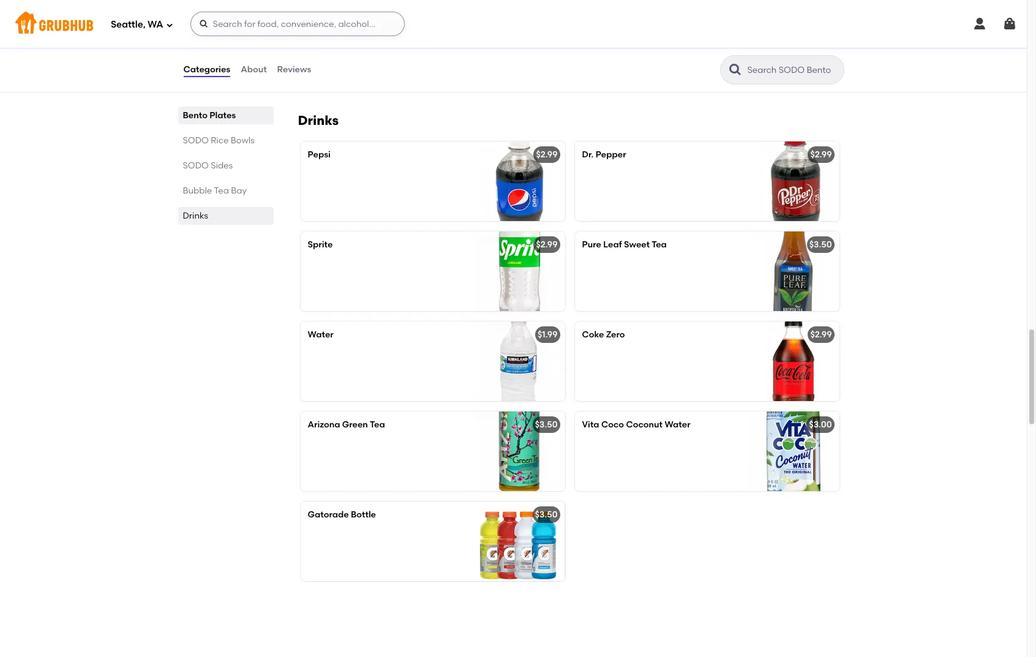 Task type: vqa. For each thing, say whether or not it's contained in the screenshot.


Task type: describe. For each thing, give the bounding box(es) containing it.
creamy
[[330, 33, 361, 43]]

dr. pepper image
[[748, 141, 839, 221]]

vita coco coconut water
[[582, 420, 691, 430]]

vita coco coconut water image
[[748, 412, 839, 491]]

pure leaf sweet tea image
[[748, 231, 839, 311]]

sodo rice bowls tab
[[183, 134, 269, 147]]

$3.50 for sweet
[[810, 239, 832, 250]]

1 horizontal spatial drinks
[[298, 113, 339, 128]]

leaf
[[603, 239, 622, 250]]

1 vertical spatial tea
[[652, 239, 667, 250]]

sprite
[[308, 239, 333, 250]]

cravings!
[[334, 45, 372, 55]]

arizona green tea image
[[473, 412, 565, 491]]

Search SODO Bento search field
[[746, 64, 840, 76]]

drinks inside tab
[[183, 211, 208, 221]]

in
[[724, 57, 731, 68]]

sip!
[[607, 70, 621, 80]]

smoothie!
[[606, 45, 648, 55]]

sodo for sodo rice bowls
[[183, 135, 209, 146]]

of
[[619, 57, 627, 68]]

dr. pepper
[[582, 149, 626, 160]]

bubble tea bay tab
[[183, 184, 269, 197]]

1 horizontal spatial svg image
[[199, 19, 209, 29]]

bento
[[183, 110, 208, 121]]

$3.00
[[809, 420, 832, 430]]

enjoy
[[650, 45, 672, 55]]

rice
[[211, 135, 229, 146]]

our
[[651, 33, 664, 43]]

coke zero image
[[748, 322, 839, 401]]

sodo
[[705, 33, 727, 43]]

pineapple smoothie image
[[748, 7, 839, 87]]

pepper
[[596, 149, 626, 160]]

coke zero
[[582, 329, 625, 340]]

pure leaf sweet tea
[[582, 239, 667, 250]]

1 vertical spatial water
[[665, 420, 691, 430]]

dr.
[[582, 149, 594, 160]]

boba
[[582, 45, 604, 55]]

svg image
[[1003, 17, 1017, 31]]

sodo sides tab
[[183, 159, 269, 172]]

sweet
[[308, 45, 332, 55]]

sweet
[[624, 239, 650, 250]]

treat yourself to our delicious sodo boba smoothie! enjoy the perfect balance of sweetness and texture in every sip!
[[582, 33, 731, 80]]

treat yourself to our delicious sodo boba smoothie! enjoy the perfect balance of sweetness and texture in every sip! button
[[575, 7, 839, 87]]

$2.99 for pepsi
[[536, 149, 558, 160]]

coke
[[582, 329, 604, 340]]

sprite image
[[473, 231, 565, 311]]

main navigation navigation
[[0, 0, 1027, 48]]

every
[[582, 70, 605, 80]]

a
[[322, 33, 328, 43]]

$2.99 for dr. pepper
[[811, 149, 832, 160]]

2 vertical spatial $3.50
[[535, 510, 558, 520]]

bowls
[[231, 135, 255, 146]]

strawberry smoothie image
[[473, 7, 565, 87]]

about button
[[240, 48, 267, 92]]

smoothie
[[356, 15, 396, 26]]

bottle
[[351, 510, 376, 520]]

pure
[[582, 239, 601, 250]]

reviews
[[277, 64, 311, 75]]

sides
[[211, 160, 233, 171]]

any
[[436, 33, 451, 43]]

arizona green tea
[[308, 420, 385, 430]]

sodo sides
[[183, 160, 233, 171]]

vita
[[582, 420, 599, 430]]

balance
[[582, 57, 617, 68]]

fulfill
[[415, 33, 434, 43]]



Task type: locate. For each thing, give the bounding box(es) containing it.
bubble tea bay
[[183, 186, 247, 196]]

drinks
[[298, 113, 339, 128], [183, 211, 208, 221]]

try a creamy smoothie to fulfill any sweet cravings!
[[308, 33, 451, 55]]

0 vertical spatial sodo
[[183, 135, 209, 146]]

pepsi image
[[473, 141, 565, 221]]

0 vertical spatial drinks
[[298, 113, 339, 128]]

0 vertical spatial $3.50
[[810, 239, 832, 250]]

yourself
[[606, 33, 638, 43]]

1 to from the left
[[404, 33, 413, 43]]

delicious
[[666, 33, 703, 43]]

plates
[[210, 110, 236, 121]]

drinks down bubble
[[183, 211, 208, 221]]

0 horizontal spatial water
[[308, 329, 334, 340]]

svg image right wa in the top left of the page
[[166, 21, 173, 28]]

wa
[[148, 19, 163, 30]]

gatorade bottle
[[308, 510, 376, 520]]

zero
[[606, 329, 625, 340]]

coconut
[[626, 420, 663, 430]]

sweetness
[[629, 57, 672, 68]]

0 horizontal spatial to
[[404, 33, 413, 43]]

smoothie
[[364, 33, 402, 43]]

perfect
[[690, 45, 720, 55]]

about
[[241, 64, 267, 75]]

$3.50 for tea
[[535, 420, 558, 430]]

the
[[674, 45, 688, 55]]

sodo inside tab
[[183, 135, 209, 146]]

reviews button
[[277, 48, 312, 92]]

svg image up categories
[[199, 19, 209, 29]]

to inside the try a creamy smoothie to fulfill any sweet cravings!
[[404, 33, 413, 43]]

gatorade
[[308, 510, 349, 520]]

tea right sweet
[[652, 239, 667, 250]]

to left our
[[640, 33, 649, 43]]

green
[[342, 420, 368, 430]]

1 vertical spatial sodo
[[183, 160, 209, 171]]

categories button
[[183, 48, 231, 92]]

Search for food, convenience, alcohol... search field
[[190, 12, 405, 36]]

drinks tab
[[183, 209, 269, 222]]

strawberry smoothie
[[308, 15, 396, 26]]

bay
[[231, 186, 247, 196]]

bubble
[[183, 186, 212, 196]]

tea right green
[[370, 420, 385, 430]]

$2.99
[[536, 149, 558, 160], [811, 149, 832, 160], [536, 239, 558, 250], [811, 329, 832, 340]]

0 horizontal spatial svg image
[[166, 21, 173, 28]]

arizona
[[308, 420, 340, 430]]

2 sodo from the top
[[183, 160, 209, 171]]

sodo rice bowls
[[183, 135, 255, 146]]

1 horizontal spatial water
[[665, 420, 691, 430]]

$2.99 for coke zero
[[811, 329, 832, 340]]

coco
[[601, 420, 624, 430]]

1 horizontal spatial tea
[[370, 420, 385, 430]]

to inside treat yourself to our delicious sodo boba smoothie! enjoy the perfect balance of sweetness and texture in every sip!
[[640, 33, 649, 43]]

and
[[674, 57, 690, 68]]

1 vertical spatial $3.50
[[535, 420, 558, 430]]

strawberry
[[308, 15, 354, 26]]

sodo up bubble
[[183, 160, 209, 171]]

tea left bay on the top left of the page
[[214, 186, 229, 196]]

bento plates tab
[[183, 109, 269, 122]]

seattle, wa
[[111, 19, 163, 30]]

$2.99 for sprite
[[536, 239, 558, 250]]

$3.50
[[810, 239, 832, 250], [535, 420, 558, 430], [535, 510, 558, 520]]

0 horizontal spatial drinks
[[183, 211, 208, 221]]

pepsi
[[308, 149, 331, 160]]

1 horizontal spatial to
[[640, 33, 649, 43]]

sodo inside 'tab'
[[183, 160, 209, 171]]

1 sodo from the top
[[183, 135, 209, 146]]

2 vertical spatial tea
[[370, 420, 385, 430]]

0 horizontal spatial tea
[[214, 186, 229, 196]]

bento plates
[[183, 110, 236, 121]]

0 vertical spatial tea
[[214, 186, 229, 196]]

water
[[308, 329, 334, 340], [665, 420, 691, 430]]

try
[[308, 33, 320, 43]]

tea
[[214, 186, 229, 196], [652, 239, 667, 250], [370, 420, 385, 430]]

drinks up the "pepsi"
[[298, 113, 339, 128]]

seattle,
[[111, 19, 145, 30]]

sodo for sodo sides
[[183, 160, 209, 171]]

sodo
[[183, 135, 209, 146], [183, 160, 209, 171]]

water image
[[473, 322, 565, 401]]

svg image
[[973, 17, 987, 31], [199, 19, 209, 29], [166, 21, 173, 28]]

search icon image
[[728, 62, 743, 77]]

1 vertical spatial drinks
[[183, 211, 208, 221]]

svg image left svg icon
[[973, 17, 987, 31]]

2 horizontal spatial svg image
[[973, 17, 987, 31]]

tea inside tab
[[214, 186, 229, 196]]

gatorade bottle image
[[473, 502, 565, 581]]

to
[[404, 33, 413, 43], [640, 33, 649, 43]]

$1.99
[[538, 329, 558, 340]]

texture
[[692, 57, 722, 68]]

categories
[[183, 64, 230, 75]]

2 horizontal spatial tea
[[652, 239, 667, 250]]

sodo left rice
[[183, 135, 209, 146]]

0 vertical spatial water
[[308, 329, 334, 340]]

treat
[[582, 33, 604, 43]]

2 to from the left
[[640, 33, 649, 43]]

to left fulfill
[[404, 33, 413, 43]]



